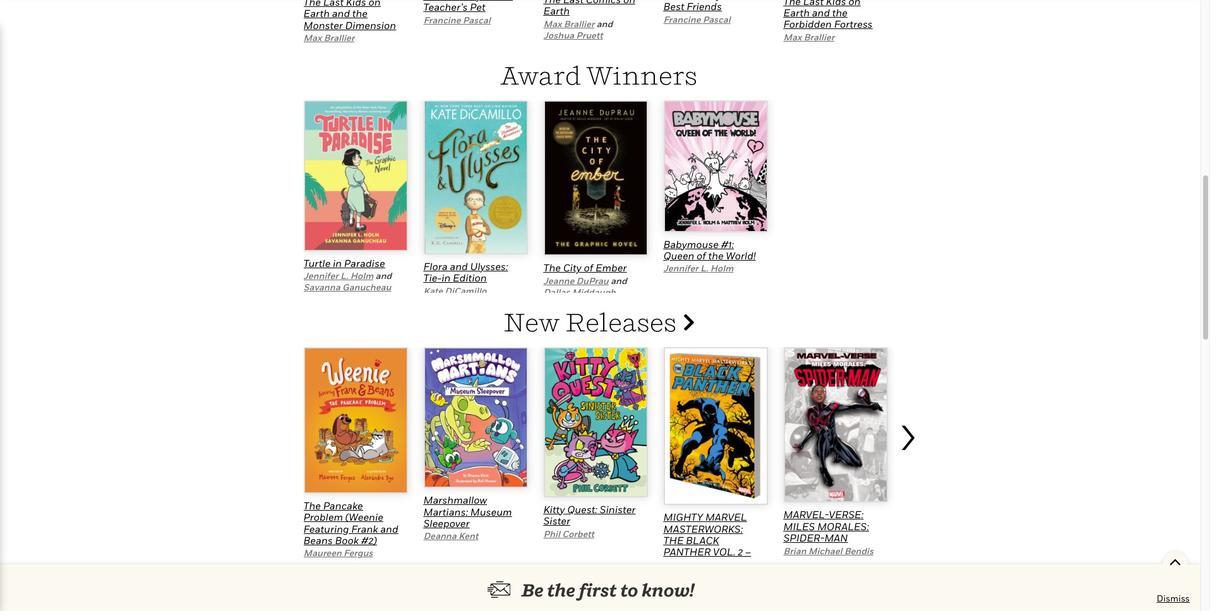 Task type: locate. For each thing, give the bounding box(es) containing it.
new
[[503, 307, 560, 338]]

teacher's
[[424, 1, 468, 13]]

valley
[[454, 0, 482, 2], [694, 0, 722, 1]]

and inside the last kids on earth and the monster dimension max brallier
[[332, 7, 350, 20]]

1 horizontal spatial last
[[563, 0, 584, 6]]

flora and ulysses: tie-in edition image
[[424, 101, 528, 254]]

brallier inside the last kids on earth and the monster dimension max brallier
[[324, 32, 354, 43]]

savanna ganucheau link
[[304, 282, 391, 293]]

ulysses:
[[470, 260, 508, 273]]

and inside the last kids on earth and the forbidden fortress max brallier
[[812, 6, 830, 19]]

verse:
[[829, 509, 864, 521]]

middaugh
[[572, 287, 616, 297]]

problem
[[304, 511, 343, 524]]

2 horizontal spatial max
[[784, 31, 802, 42]]

in
[[333, 257, 342, 270], [442, 272, 451, 284]]

valley for friends
[[694, 0, 722, 1]]

twins:
[[484, 0, 513, 2], [724, 0, 753, 1]]

1 kids from the left
[[346, 0, 366, 8]]

museum
[[470, 506, 512, 518]]

francine down best
[[664, 14, 701, 24]]

0 horizontal spatial jennifer
[[304, 271, 338, 281]]

kids inside the last kids on earth and the forbidden fortress max brallier
[[826, 0, 846, 7]]

the last kids on earth and the forbidden fortress max brallier
[[784, 0, 873, 42]]

and inside flora and ulysses: tie-in edition kate dicamillo
[[450, 260, 468, 273]]

sister
[[544, 515, 570, 528]]

1 horizontal spatial l.
[[701, 263, 708, 274]]

last inside the last kids on earth and the monster dimension max brallier
[[323, 0, 344, 8]]

earth inside the last comics on earth max brallier and joshua pruett
[[544, 5, 570, 17]]

holm up ganucheau
[[350, 271, 374, 281]]

max inside the last kids on earth and the forbidden fortress max brallier
[[784, 31, 802, 42]]

on inside the last kids on earth and the monster dimension max brallier
[[369, 0, 381, 8]]

last inside the last kids on earth and the forbidden fortress max brallier
[[803, 0, 824, 7]]

2 last from the left
[[563, 0, 584, 6]]

0 horizontal spatial of
[[584, 262, 593, 274]]

max for the last kids on earth and the monster dimension
[[304, 32, 322, 43]]

1 vertical spatial in
[[442, 272, 451, 284]]

2 sweet from the left
[[664, 0, 692, 1]]

0 horizontal spatial valley
[[454, 0, 482, 2]]

max brallier link for the last kids on earth and the monster dimension
[[304, 32, 354, 43]]

0 horizontal spatial on
[[369, 0, 381, 8]]

quest:
[[567, 503, 598, 516]]

earth inside the last kids on earth and the monster dimension max brallier
[[304, 7, 330, 20]]

0 horizontal spatial francine pascal link
[[424, 14, 491, 25]]

of inside babymouse #1: queen of the world! jennifer l. holm
[[697, 249, 706, 262]]

dallas middaugh link
[[544, 287, 616, 297]]

edition
[[453, 272, 487, 284]]

the right the 'be'
[[547, 580, 575, 601]]

1 horizontal spatial in
[[442, 272, 451, 284]]

vol.
[[713, 546, 736, 559]]

kids up dimension in the left top of the page
[[346, 0, 366, 8]]

francine inside sweet valley twins: teacher's pet francine pascal
[[424, 14, 461, 25]]

max down monster
[[304, 32, 322, 43]]

#2)
[[361, 534, 377, 547]]

the left 'world!'
[[708, 249, 724, 262]]

holm
[[710, 263, 734, 274], [350, 271, 374, 281]]

of up duprau
[[584, 262, 593, 274]]

first
[[579, 580, 617, 601]]

max down forbidden
[[784, 31, 802, 42]]

kate
[[424, 285, 443, 296]]

jennifer l. holm link down the babymouse #1: queen of the world! 'link'
[[664, 263, 734, 274]]

1 horizontal spatial valley
[[694, 0, 722, 1]]

jennifer inside turtle in paradise jennifer l. holm and savanna ganucheau
[[304, 271, 338, 281]]

of right queen
[[697, 249, 706, 262]]

max
[[544, 18, 562, 29], [784, 31, 802, 42], [304, 32, 322, 43]]

mighty marvel masterworks: the black panther vol. 2 - look homeward image
[[664, 348, 768, 506]]

kitty quest: sinister sister image
[[544, 348, 648, 498]]

0 horizontal spatial brallier
[[324, 32, 354, 43]]

francine down teacher's on the left of the page
[[424, 14, 461, 25]]

›
[[897, 401, 918, 462]]

the up forbidden
[[784, 0, 801, 7]]

max brallier link down forbidden
[[784, 31, 835, 42]]

deanna kent link
[[424, 531, 478, 542]]

1 last from the left
[[323, 0, 344, 8]]

and
[[812, 6, 830, 19], [332, 7, 350, 20], [597, 18, 613, 29], [450, 260, 468, 273], [376, 271, 392, 281], [611, 275, 627, 286], [380, 523, 398, 535]]

on inside the last comics on earth max brallier and joshua pruett
[[623, 0, 635, 6]]

1 horizontal spatial jennifer
[[664, 263, 699, 274]]

francine pascal link down teacher's on the left of the page
[[424, 14, 491, 25]]

max brallier link for the last kids on earth and the forbidden fortress
[[784, 31, 835, 42]]

on for the last kids on earth and the forbidden fortress
[[849, 0, 861, 7]]

francine inside sweet valley twins: best friends francine pascal
[[664, 14, 701, 24]]

the city of ember link
[[544, 262, 627, 274]]

holm down the babymouse #1: queen of the world! 'link'
[[710, 263, 734, 274]]

on inside the last kids on earth and the forbidden fortress max brallier
[[849, 0, 861, 7]]

jennifer down queen
[[664, 263, 699, 274]]

sweet
[[424, 0, 452, 2], [664, 0, 692, 1]]

1 on from the left
[[369, 0, 381, 8]]

3 last from the left
[[803, 0, 824, 7]]

the inside the last kids on earth and the forbidden fortress max brallier
[[784, 0, 801, 7]]

0 horizontal spatial twins:
[[484, 0, 513, 2]]

1 horizontal spatial francine pascal link
[[664, 14, 731, 24]]

max brallier link down monster
[[304, 32, 354, 43]]

last for forbidden
[[803, 0, 824, 7]]

1 horizontal spatial of
[[697, 249, 706, 262]]

2 twins: from the left
[[724, 0, 753, 1]]

1 horizontal spatial sweet
[[664, 0, 692, 1]]

pascal inside sweet valley twins: best friends francine pascal
[[703, 14, 731, 24]]

twins: right teacher's on the left of the page
[[484, 0, 513, 2]]

1 horizontal spatial twins:
[[724, 0, 753, 1]]

1 horizontal spatial on
[[623, 0, 635, 6]]

0 horizontal spatial kids
[[346, 0, 366, 8]]

twins: inside sweet valley twins: best friends francine pascal
[[724, 0, 753, 1]]

the inside the last kids on earth and the monster dimension max brallier
[[304, 0, 321, 8]]

earth inside the last kids on earth and the forbidden fortress max brallier
[[784, 6, 810, 19]]

coming soon link
[[506, 573, 692, 604]]

the inside the last kids on earth and the forbidden fortress max brallier
[[832, 6, 848, 19]]

the right monster
[[352, 7, 368, 20]]

the
[[832, 6, 848, 19], [352, 7, 368, 20], [708, 249, 724, 262], [547, 580, 575, 601]]

brallier up joshua pruett "link"
[[564, 18, 595, 29]]

pascal down "sweet valley twins: best friends" link
[[703, 14, 731, 24]]

holm inside babymouse #1: queen of the world! jennifer l. holm
[[710, 263, 734, 274]]

comics
[[586, 0, 621, 6]]

0 horizontal spatial francine
[[424, 14, 461, 25]]

0 horizontal spatial earth
[[304, 7, 330, 20]]

valley inside sweet valley twins: teacher's pet francine pascal
[[454, 0, 482, 2]]

kent
[[459, 531, 478, 542]]

and inside "the pancake problem (weenie featuring frank and beans book #2) maureen fergus"
[[380, 523, 398, 535]]

earth up joshua
[[544, 5, 570, 17]]

the up jeanne
[[544, 262, 561, 274]]

francine
[[664, 14, 701, 24], [424, 14, 461, 25]]

dallas
[[544, 287, 570, 297]]

2 on from the left
[[623, 0, 635, 6]]

valley inside sweet valley twins: best friends francine pascal
[[694, 0, 722, 1]]

2 horizontal spatial on
[[849, 0, 861, 7]]

1 twins: from the left
[[484, 0, 513, 2]]

the right forbidden
[[832, 6, 848, 19]]

1 sweet from the left
[[424, 0, 452, 2]]

pascal inside sweet valley twins: teacher's pet francine pascal
[[463, 14, 491, 25]]

last up monster
[[323, 0, 344, 8]]

the pancake problem (weenie featuring frank and beans book #2) maureen fergus
[[304, 500, 398, 559]]

1 horizontal spatial jennifer l. holm link
[[664, 263, 734, 274]]

jennifer l. holm link
[[664, 263, 734, 274], [304, 271, 374, 281]]

l. down the babymouse #1: queen of the world! 'link'
[[701, 263, 708, 274]]

l.
[[701, 263, 708, 274], [341, 271, 348, 281]]

the last kids on earth and the monster dimension max brallier
[[304, 0, 396, 43]]

kids for fortress
[[826, 0, 846, 7]]

the last kids on earth and the monster dimension link
[[304, 0, 396, 31]]

savanna
[[304, 282, 340, 293]]

dismiss
[[1157, 593, 1190, 604]]

1 horizontal spatial pascal
[[703, 14, 731, 24]]

2 kids from the left
[[826, 0, 846, 7]]

0 vertical spatial in
[[333, 257, 342, 270]]

jennifer l. holm link down turtle in paradise 'link'
[[304, 271, 374, 281]]

2
[[738, 546, 743, 559]]

pascal
[[703, 14, 731, 24], [463, 14, 491, 25]]

on for the last comics on earth
[[623, 0, 635, 6]]

and inside the city of ember jeanne duprau and dallas middaugh
[[611, 275, 627, 286]]

award winners
[[500, 60, 698, 91]]

kids up fortress
[[826, 0, 846, 7]]

earth left fortress
[[784, 6, 810, 19]]

pascal down "pet"
[[463, 14, 491, 25]]

max up joshua
[[544, 18, 562, 29]]

twins: inside sweet valley twins: teacher's pet francine pascal
[[484, 0, 513, 2]]

2 horizontal spatial brallier
[[804, 31, 835, 42]]

michael
[[809, 545, 842, 556]]

last inside the last comics on earth max brallier and joshua pruett
[[563, 0, 584, 6]]

francine pascal link down friends on the top of page
[[664, 14, 731, 24]]

1 horizontal spatial francine
[[664, 14, 701, 24]]

max brallier link up joshua pruett "link"
[[544, 18, 595, 29]]

1 horizontal spatial max brallier link
[[544, 18, 595, 29]]

on
[[369, 0, 381, 8], [623, 0, 635, 6], [849, 0, 861, 7]]

the
[[304, 0, 321, 8], [544, 0, 561, 6], [784, 0, 801, 7], [544, 262, 561, 274], [304, 500, 321, 512]]

3 on from the left
[[849, 0, 861, 7]]

max inside the last comics on earth max brallier and joshua pruett
[[544, 18, 562, 29]]

2 horizontal spatial last
[[803, 0, 824, 7]]

0 horizontal spatial in
[[333, 257, 342, 270]]

holm inside turtle in paradise jennifer l. holm and savanna ganucheau
[[350, 271, 374, 281]]

sweet valley twins: teacher's pet francine pascal
[[424, 0, 513, 25]]

brallier inside the last kids on earth and the forbidden fortress max brallier
[[804, 31, 835, 42]]

the up monster
[[304, 0, 321, 8]]

the for the last comics on earth
[[544, 0, 561, 6]]

martians:
[[424, 506, 468, 518]]

last up forbidden
[[803, 0, 824, 7]]

maureen
[[304, 548, 342, 559]]

corbett
[[562, 528, 594, 539]]

2 horizontal spatial earth
[[784, 6, 810, 19]]

kids inside the last kids on earth and the monster dimension max brallier
[[346, 0, 366, 8]]

1 horizontal spatial kids
[[826, 0, 846, 7]]

last for and
[[563, 0, 584, 6]]

the up 'featuring'
[[304, 500, 321, 512]]

0 horizontal spatial holm
[[350, 271, 374, 281]]

sweet inside sweet valley twins: best friends francine pascal
[[664, 0, 692, 1]]

1 valley from the left
[[454, 0, 482, 2]]

dimension
[[345, 19, 396, 31]]

earth for the last kids on earth and the forbidden fortress
[[784, 6, 810, 19]]

earth left dimension in the left top of the page
[[304, 7, 330, 20]]

last left comics in the top of the page
[[563, 0, 584, 6]]

jeanne
[[544, 275, 574, 286]]

the pancake problem (weenie featuring frank and beans book #2) image
[[304, 348, 408, 494]]

jeanne duprau link
[[544, 275, 609, 286]]

kitty quest: sinister sister link
[[544, 503, 636, 528]]

on right comics in the top of the page
[[623, 0, 635, 6]]

babymouse #1: queen of the world! jennifer l. holm
[[664, 238, 756, 274]]

1 horizontal spatial max
[[544, 18, 562, 29]]

maureen fergus link
[[304, 548, 373, 559]]

2 valley from the left
[[694, 0, 722, 1]]

0 horizontal spatial jennifer l. holm link
[[304, 271, 374, 281]]

kitty
[[544, 503, 565, 516]]

0 horizontal spatial last
[[323, 0, 344, 8]]

in right turtle
[[333, 257, 342, 270]]

twins: right friends on the top of page
[[724, 0, 753, 1]]

1 horizontal spatial earth
[[544, 5, 570, 17]]

know!
[[642, 580, 694, 601]]

francine for teacher's
[[424, 14, 461, 25]]

joshua pruett link
[[544, 30, 603, 40]]

on up fortress
[[849, 0, 861, 7]]

0 horizontal spatial sweet
[[424, 0, 452, 2]]

on up dimension in the left top of the page
[[369, 0, 381, 8]]

ember
[[596, 262, 627, 274]]

forbidden
[[784, 18, 832, 31]]

0 horizontal spatial max
[[304, 32, 322, 43]]

earth for the last kids on earth and the monster dimension
[[304, 7, 330, 20]]

sinister
[[600, 503, 636, 516]]

1 horizontal spatial holm
[[710, 263, 734, 274]]

max brallier link
[[544, 18, 595, 29], [784, 31, 835, 42], [304, 32, 354, 43]]

friends
[[687, 0, 722, 13]]

kids
[[346, 0, 366, 8], [826, 0, 846, 7]]

turtle in paradise link
[[304, 257, 385, 270]]

francine pascal link for best
[[664, 14, 731, 24]]

brallier down monster
[[324, 32, 354, 43]]

brallier down forbidden
[[804, 31, 835, 42]]

dicamillo
[[445, 285, 487, 296]]

bendis
[[845, 545, 874, 556]]

2 horizontal spatial max brallier link
[[784, 31, 835, 42]]

0 horizontal spatial l.
[[341, 271, 348, 281]]

l. up savanna ganucheau link
[[341, 271, 348, 281]]

valley for pet
[[454, 0, 482, 2]]

the up joshua
[[544, 0, 561, 6]]

1 horizontal spatial brallier
[[564, 18, 595, 29]]

in inside flora and ulysses: tie-in edition kate dicamillo
[[442, 272, 451, 284]]

in up the kate dicamillo link
[[442, 272, 451, 284]]

max inside the last kids on earth and the monster dimension max brallier
[[304, 32, 322, 43]]

marvel-verse: miles morales: spider-man link
[[784, 509, 869, 545]]

the for the last kids on earth and the forbidden fortress
[[784, 0, 801, 7]]

0 horizontal spatial pascal
[[463, 14, 491, 25]]

monster
[[304, 19, 343, 31]]

mighty
[[664, 511, 703, 524]]

queen
[[664, 249, 694, 262]]

brallier for the last kids on earth and the monster dimension
[[324, 32, 354, 43]]

the inside the last comics on earth max brallier and joshua pruett
[[544, 0, 561, 6]]

0 horizontal spatial max brallier link
[[304, 32, 354, 43]]

and inside the last comics on earth max brallier and joshua pruett
[[597, 18, 613, 29]]

sweet inside sweet valley twins: teacher's pet francine pascal
[[424, 0, 452, 2]]

l. inside babymouse #1: queen of the world! jennifer l. holm
[[701, 263, 708, 274]]

flora and ulysses: tie-in edition link
[[424, 260, 508, 284]]

jennifer up savanna
[[304, 271, 338, 281]]



Task type: vqa. For each thing, say whether or not it's contained in the screenshot.


Task type: describe. For each thing, give the bounding box(es) containing it.
marshmallow martians: museum sleepover image
[[424, 348, 528, 488]]

max for the last kids on earth and the forbidden fortress
[[784, 31, 802, 42]]

soon
[[610, 573, 674, 604]]

–
[[745, 546, 751, 559]]

earth for the last comics on earth
[[544, 5, 570, 17]]

twins: for sweet valley twins: teacher's pet
[[484, 0, 513, 2]]

the city of ember image
[[544, 101, 648, 256]]

joshua
[[544, 30, 574, 40]]

coming soon
[[506, 573, 679, 604]]

l. inside turtle in paradise jennifer l. holm and savanna ganucheau
[[341, 271, 348, 281]]

homeward
[[694, 558, 755, 570]]

marvel-verse: miles morales: spider-man image
[[784, 348, 888, 503]]

the
[[664, 534, 684, 547]]

marvel
[[706, 511, 747, 524]]

brian michael bendis link
[[784, 545, 874, 556]]

book
[[335, 534, 359, 547]]

dismiss link
[[1157, 593, 1190, 605]]

brallier inside the last comics on earth max brallier and joshua pruett
[[564, 18, 595, 29]]

the last comics on earth link
[[544, 0, 635, 17]]

spider-
[[784, 532, 825, 545]]

new releases
[[503, 307, 682, 338]]

kids for dimension
[[346, 0, 366, 8]]

kate dicamillo link
[[424, 285, 487, 296]]

the inside the city of ember jeanne duprau and dallas middaugh
[[544, 262, 561, 274]]

turtle in paradise jennifer l. holm and savanna ganucheau
[[304, 257, 392, 293]]

brallier for the last kids on earth and the forbidden fortress
[[804, 31, 835, 42]]

francine for best
[[664, 14, 701, 24]]

francine pascal link for teacher's
[[424, 14, 491, 25]]

new releases link
[[503, 307, 694, 338]]

masterworks:
[[664, 523, 743, 535]]

turtle in paradise image
[[304, 101, 408, 251]]

expand/collapse sign up banner image
[[1169, 552, 1182, 571]]

sleepover
[[424, 517, 470, 530]]

city
[[563, 262, 582, 274]]

morales:
[[817, 520, 869, 533]]

babymouse #1: queen of the world! link
[[664, 238, 756, 262]]

phil
[[544, 528, 560, 539]]

best
[[664, 0, 685, 13]]

panther
[[664, 546, 711, 559]]

the inside babymouse #1: queen of the world! jennifer l. holm
[[708, 249, 724, 262]]

twins: for sweet valley twins: best friends
[[724, 0, 753, 1]]

mighty marvel masterworks: the black panther vol. 2 – look homeward link
[[664, 511, 755, 570]]

be the first to know!
[[522, 580, 694, 601]]

babymouse #1: queen of the world! image
[[664, 101, 768, 232]]

sweet for teacher's
[[424, 0, 452, 2]]

sweet valley twins: best friends link
[[664, 0, 753, 13]]

deanna
[[424, 531, 457, 542]]

pascal for friends
[[703, 14, 731, 24]]

phil corbett link
[[544, 528, 594, 539]]

of inside the city of ember jeanne duprau and dallas middaugh
[[584, 262, 593, 274]]

marshmallow martians: museum sleepover deanna kent
[[424, 494, 512, 542]]

the city of ember jeanne duprau and dallas middaugh
[[544, 262, 627, 297]]

fortress
[[834, 18, 873, 31]]

the inside the last kids on earth and the monster dimension max brallier
[[352, 7, 368, 20]]

fergus
[[344, 548, 373, 559]]

paradise
[[344, 257, 385, 270]]

marshmallow
[[424, 494, 487, 507]]

pascal for pet
[[463, 14, 491, 25]]

man
[[825, 532, 848, 545]]

the inside "the pancake problem (weenie featuring frank and beans book #2) maureen fergus"
[[304, 500, 321, 512]]

beans
[[304, 534, 333, 547]]

miles
[[784, 520, 815, 533]]

marvel-
[[784, 509, 829, 521]]

mighty marvel masterworks: the black panther vol. 2 – look homeward
[[664, 511, 755, 570]]

in inside turtle in paradise jennifer l. holm and savanna ganucheau
[[333, 257, 342, 270]]

(weenie
[[345, 511, 383, 524]]

#1:
[[721, 238, 734, 251]]

the pancake problem (weenie featuring frank and beans book #2) link
[[304, 500, 398, 547]]

ganucheau
[[342, 282, 391, 293]]

coming
[[506, 573, 605, 604]]

pruett
[[576, 30, 603, 40]]

sweet for best
[[664, 0, 692, 1]]

the for the last kids on earth and the monster dimension
[[304, 0, 321, 8]]

flora
[[424, 260, 448, 273]]

black
[[686, 534, 719, 547]]

kitty quest: sinister sister phil corbett
[[544, 503, 636, 539]]

› link
[[897, 395, 923, 559]]

last for monster
[[323, 0, 344, 8]]

jennifer inside babymouse #1: queen of the world! jennifer l. holm
[[664, 263, 699, 274]]

the last comics on earth max brallier and joshua pruett
[[544, 0, 635, 40]]

flora and ulysses: tie-in edition kate dicamillo
[[424, 260, 508, 296]]

be
[[522, 580, 544, 601]]

the last kids on earth and the forbidden fortress link
[[784, 0, 873, 31]]

duprau
[[576, 275, 609, 286]]

releases
[[565, 307, 677, 338]]

to
[[621, 580, 638, 601]]

sweet valley twins: best friends francine pascal
[[664, 0, 753, 24]]

sweet valley twins: teacher's pet link
[[424, 0, 513, 13]]

on for the last kids on earth and the monster dimension
[[369, 0, 381, 8]]

turtle
[[304, 257, 331, 270]]

and inside turtle in paradise jennifer l. holm and savanna ganucheau
[[376, 271, 392, 281]]



